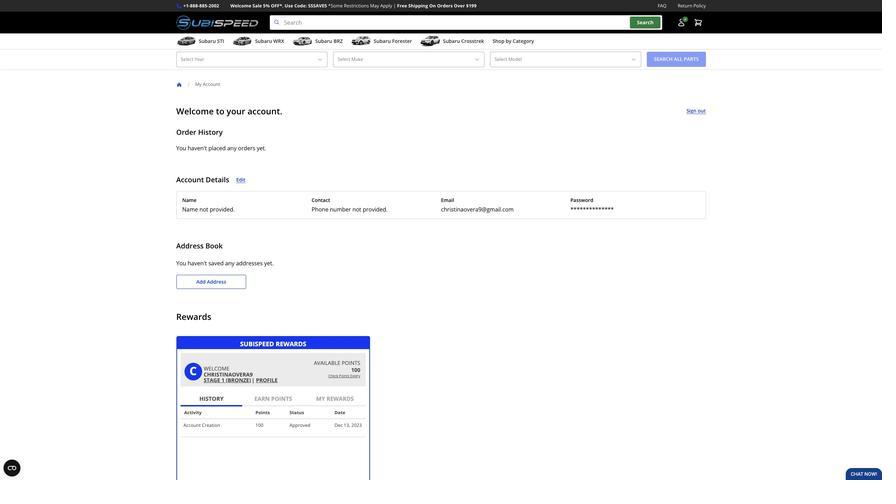 Task type: describe. For each thing, give the bounding box(es) containing it.
sign
[[687, 107, 697, 114]]

yet. for you haven't saved any addresses yet.
[[264, 260, 274, 267]]

my account link
[[195, 81, 226, 87]]

provided. inside name name not provided.
[[210, 206, 235, 213]]

not inside name name not provided.
[[199, 206, 208, 213]]

welcome for welcome to your account.
[[176, 105, 214, 117]]

faq link
[[658, 2, 667, 10]]

2002
[[209, 2, 219, 9]]

not inside contact phone number not provided.
[[352, 206, 361, 213]]

add
[[196, 279, 206, 285]]

details
[[206, 175, 229, 184]]

a subaru sti thumbnail image image
[[176, 36, 196, 47]]

policy
[[694, 2, 706, 9]]

password
[[570, 197, 593, 203]]

button image
[[677, 18, 685, 27]]

password **************
[[570, 197, 614, 213]]

**************
[[570, 206, 614, 213]]

apply
[[380, 2, 392, 9]]

welcome for welcome sale 5% off*. use code: sssave5
[[230, 2, 251, 9]]

category
[[513, 38, 534, 44]]

subaru wrx button
[[233, 35, 284, 49]]

0 vertical spatial account
[[203, 81, 220, 87]]

book
[[205, 241, 223, 251]]

contact
[[312, 197, 330, 203]]

Select Year button
[[176, 52, 328, 67]]

add address
[[196, 279, 226, 285]]

subaru for subaru brz
[[315, 38, 332, 44]]

placed
[[208, 144, 226, 152]]

out
[[698, 107, 706, 114]]

Select Make button
[[333, 52, 484, 67]]

a subaru forester thumbnail image image
[[351, 36, 371, 47]]

orders
[[437, 2, 453, 9]]

brz
[[334, 38, 343, 44]]

subaru for subaru sti
[[199, 38, 216, 44]]

a subaru wrx thumbnail image image
[[233, 36, 252, 47]]

order
[[176, 127, 196, 137]]

welcome sale 5% off*. use code: sssave5
[[230, 2, 327, 9]]

account.
[[248, 105, 282, 117]]

any for placed
[[227, 144, 237, 152]]

select make image
[[474, 57, 480, 62]]

yet. for you haven't placed any orders yet.
[[257, 144, 266, 152]]

off*.
[[271, 2, 283, 9]]

edit link
[[236, 176, 245, 184]]

on
[[429, 2, 436, 9]]

subaru for subaru wrx
[[255, 38, 272, 44]]

0 horizontal spatial address
[[176, 241, 204, 251]]

haven't for placed
[[188, 144, 207, 152]]

*some
[[328, 2, 343, 9]]

shop by category
[[493, 38, 534, 44]]

885-
[[199, 2, 209, 9]]

crosstrek
[[461, 38, 484, 44]]

*some restrictions may apply | free shipping on orders over $199
[[328, 2, 477, 9]]

open widget image
[[4, 460, 20, 477]]

subaru crosstrek
[[443, 38, 484, 44]]

email
[[441, 197, 454, 203]]

contact phone number not provided.
[[312, 197, 388, 213]]

my account
[[195, 81, 220, 87]]

wrx
[[273, 38, 284, 44]]

888-
[[190, 2, 199, 9]]

return policy link
[[678, 2, 706, 10]]

search
[[637, 19, 654, 26]]

edit
[[236, 176, 245, 183]]

use
[[285, 2, 293, 9]]

a subaru crosstrek thumbnail image image
[[420, 36, 440, 47]]

name name not provided.
[[182, 197, 235, 213]]

subaru forester
[[374, 38, 412, 44]]

sign out button
[[687, 107, 706, 115]]

Select Model button
[[490, 52, 641, 67]]

rewards
[[176, 311, 211, 322]]

history
[[198, 127, 223, 137]]

you for you haven't placed any orders yet.
[[176, 144, 186, 152]]

may
[[370, 2, 379, 9]]

select year image
[[317, 57, 323, 62]]

you haven't placed any orders yet.
[[176, 144, 266, 152]]

return policy
[[678, 2, 706, 9]]

subispeed logo image
[[176, 15, 258, 30]]



Task type: locate. For each thing, give the bounding box(es) containing it.
2 you from the top
[[176, 260, 186, 267]]

0 vertical spatial any
[[227, 144, 237, 152]]

subaru
[[199, 38, 216, 44], [255, 38, 272, 44], [315, 38, 332, 44], [374, 38, 391, 44], [443, 38, 460, 44]]

1 name from the top
[[182, 197, 196, 203]]

addresses
[[236, 260, 263, 267]]

0 vertical spatial you
[[176, 144, 186, 152]]

haven't
[[188, 144, 207, 152], [188, 260, 207, 267]]

search input field
[[270, 15, 662, 30]]

1 subaru from the left
[[199, 38, 216, 44]]

dialog
[[176, 336, 370, 480]]

number
[[330, 206, 351, 213]]

order history
[[176, 127, 223, 137]]

2 haven't from the top
[[188, 260, 207, 267]]

1 provided. from the left
[[210, 206, 235, 213]]

subaru left wrx
[[255, 38, 272, 44]]

not right 'number'
[[352, 206, 361, 213]]

search button
[[630, 17, 661, 28]]

to
[[216, 105, 224, 117]]

restrictions
[[344, 2, 369, 9]]

subaru wrx
[[255, 38, 284, 44]]

name
[[182, 197, 196, 203], [182, 206, 198, 213]]

0 vertical spatial name
[[182, 197, 196, 203]]

shipping
[[408, 2, 428, 9]]

2 subaru from the left
[[255, 38, 272, 44]]

you for you haven't saved any addresses yet.
[[176, 260, 186, 267]]

3 subaru from the left
[[315, 38, 332, 44]]

1 vertical spatial name
[[182, 206, 198, 213]]

welcome
[[230, 2, 251, 9], [176, 105, 214, 117]]

sssave5
[[308, 2, 327, 9]]

2 provided. from the left
[[363, 206, 388, 213]]

$199
[[466, 2, 477, 9]]

any right saved
[[225, 260, 235, 267]]

return
[[678, 2, 692, 9]]

account right my on the left of page
[[203, 81, 220, 87]]

1 vertical spatial yet.
[[264, 260, 274, 267]]

0 vertical spatial address
[[176, 241, 204, 251]]

yet. right addresses in the left bottom of the page
[[264, 260, 274, 267]]

sti
[[217, 38, 224, 44]]

shop
[[493, 38, 504, 44]]

address right add
[[207, 279, 226, 285]]

yet. right orders
[[257, 144, 266, 152]]

subaru brz button
[[293, 35, 343, 49]]

haven't down address book
[[188, 260, 207, 267]]

provided. right 'number'
[[363, 206, 388, 213]]

home image
[[176, 82, 182, 87]]

provided. down details
[[210, 206, 235, 213]]

provided. inside contact phone number not provided.
[[363, 206, 388, 213]]

subaru for subaru forester
[[374, 38, 391, 44]]

faq
[[658, 2, 667, 9]]

orders
[[238, 144, 255, 152]]

subaru forester button
[[351, 35, 412, 49]]

welcome to your account.
[[176, 105, 282, 117]]

saved
[[208, 260, 224, 267]]

+1-888-885-2002
[[183, 2, 219, 9]]

over
[[454, 2, 465, 9]]

you
[[176, 144, 186, 152], [176, 260, 186, 267]]

1 horizontal spatial not
[[352, 206, 361, 213]]

address left "book"
[[176, 241, 204, 251]]

5%
[[263, 2, 270, 9]]

0 vertical spatial haven't
[[188, 144, 207, 152]]

my
[[195, 81, 202, 87]]

forester
[[392, 38, 412, 44]]

subaru left sti
[[199, 38, 216, 44]]

2 name from the top
[[182, 206, 198, 213]]

+1-
[[183, 2, 190, 9]]

1 horizontal spatial welcome
[[230, 2, 251, 9]]

1 vertical spatial welcome
[[176, 105, 214, 117]]

4 subaru from the left
[[374, 38, 391, 44]]

select model image
[[631, 57, 637, 62]]

sign out
[[687, 107, 706, 114]]

address book
[[176, 241, 223, 251]]

haven't for saved
[[188, 260, 207, 267]]

free
[[397, 2, 407, 9]]

subaru brz
[[315, 38, 343, 44]]

1 not from the left
[[199, 206, 208, 213]]

0 horizontal spatial welcome
[[176, 105, 214, 117]]

yet.
[[257, 144, 266, 152], [264, 260, 274, 267]]

code:
[[294, 2, 307, 9]]

0 horizontal spatial provided.
[[210, 206, 235, 213]]

5 subaru from the left
[[443, 38, 460, 44]]

subaru for subaru crosstrek
[[443, 38, 460, 44]]

email christinaovera9@gmail.com
[[441, 197, 514, 213]]

1 vertical spatial address
[[207, 279, 226, 285]]

by
[[506, 38, 511, 44]]

you haven't saved any addresses yet.
[[176, 260, 274, 267]]

you down address book
[[176, 260, 186, 267]]

1 haven't from the top
[[188, 144, 207, 152]]

subaru left crosstrek
[[443, 38, 460, 44]]

add address link
[[176, 275, 246, 289]]

not down account details
[[199, 206, 208, 213]]

haven't down order history
[[188, 144, 207, 152]]

1 vertical spatial any
[[225, 260, 235, 267]]

any for saved
[[225, 260, 235, 267]]

+1-888-885-2002 link
[[183, 2, 219, 10]]

subaru sti button
[[176, 35, 224, 49]]

2 not from the left
[[352, 206, 361, 213]]

1 horizontal spatial address
[[207, 279, 226, 285]]

0 vertical spatial yet.
[[257, 144, 266, 152]]

phone
[[312, 206, 329, 213]]

subaru crosstrek button
[[420, 35, 484, 49]]

not
[[199, 206, 208, 213], [352, 206, 361, 213]]

1 vertical spatial haven't
[[188, 260, 207, 267]]

any
[[227, 144, 237, 152], [225, 260, 235, 267]]

your
[[227, 105, 245, 117]]

account left details
[[176, 175, 204, 184]]

|
[[393, 2, 396, 9]]

a subaru brz thumbnail image image
[[293, 36, 312, 47]]

1 vertical spatial you
[[176, 260, 186, 267]]

subaru sti
[[199, 38, 224, 44]]

sale
[[252, 2, 262, 9]]

/
[[188, 80, 190, 88]]

subaru left forester
[[374, 38, 391, 44]]

welcome left sale
[[230, 2, 251, 9]]

1 horizontal spatial provided.
[[363, 206, 388, 213]]

subaru left brz
[[315, 38, 332, 44]]

account details
[[176, 175, 229, 184]]

1 you from the top
[[176, 144, 186, 152]]

1 vertical spatial account
[[176, 175, 204, 184]]

you down order
[[176, 144, 186, 152]]

0 vertical spatial welcome
[[230, 2, 251, 9]]

any left orders
[[227, 144, 237, 152]]

address
[[176, 241, 204, 251], [207, 279, 226, 285]]

provided.
[[210, 206, 235, 213], [363, 206, 388, 213]]

0 horizontal spatial not
[[199, 206, 208, 213]]

christinaovera9@gmail.com
[[441, 206, 514, 213]]

welcome up order history
[[176, 105, 214, 117]]

shop by category button
[[493, 35, 534, 49]]



Task type: vqa. For each thing, say whether or not it's contained in the screenshot.
"GooglePay" image
no



